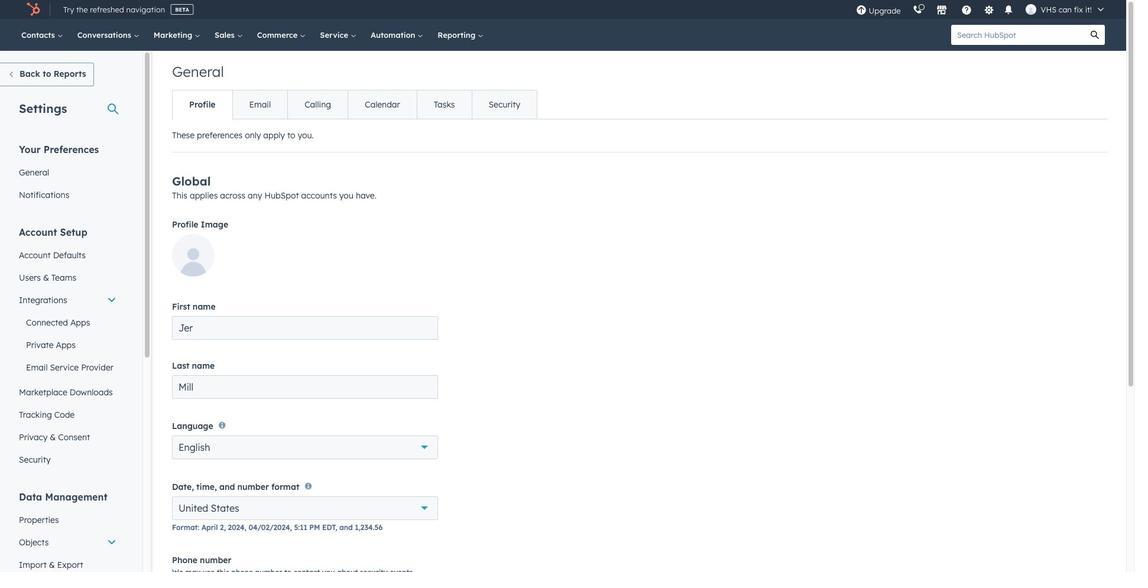 Task type: vqa. For each thing, say whether or not it's contained in the screenshot.
text box
yes



Task type: describe. For each thing, give the bounding box(es) containing it.
account setup element
[[12, 226, 124, 471]]

jer mill image
[[1026, 4, 1037, 15]]

data management element
[[12, 491, 124, 572]]

Search HubSpot search field
[[952, 25, 1085, 45]]



Task type: locate. For each thing, give the bounding box(es) containing it.
menu
[[850, 0, 1112, 19]]

navigation
[[172, 90, 538, 119]]

your preferences element
[[12, 143, 124, 206]]

marketplaces image
[[937, 5, 947, 16]]

None text field
[[172, 376, 438, 399]]

None text field
[[172, 316, 438, 340]]



